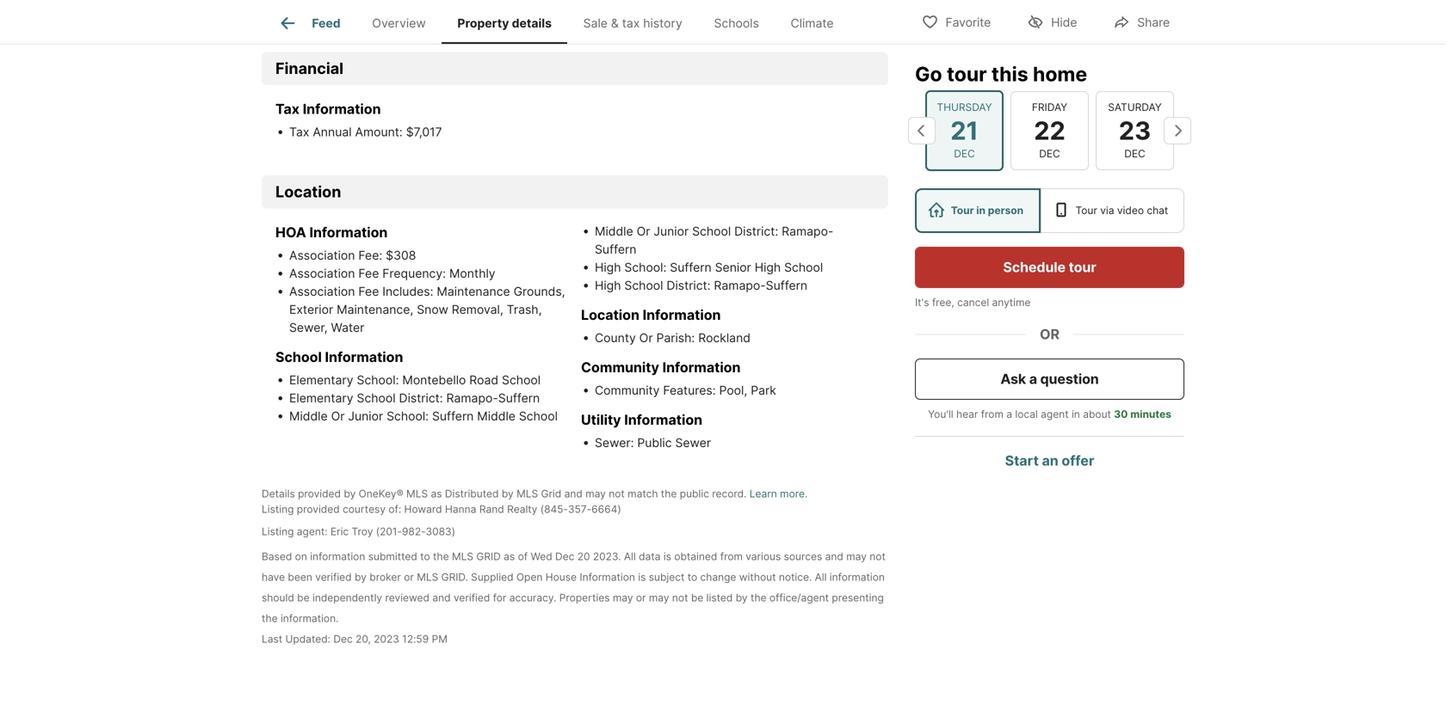 Task type: vqa. For each thing, say whether or not it's contained in the screenshot.
REDFIN PREMIER AGENT
no



Task type: describe. For each thing, give the bounding box(es) containing it.
property details tab
[[442, 3, 568, 44]]

tax
[[622, 16, 640, 30]]

0 vertical spatial as
[[431, 488, 442, 501]]

submitted
[[368, 551, 417, 563]]

been
[[288, 572, 312, 584]]

may down 'subject'
[[649, 592, 669, 605]]

sewer
[[675, 436, 711, 451]]

start an offer
[[1005, 453, 1094, 470]]

overview tab
[[356, 3, 442, 44]]

last
[[262, 634, 282, 646]]

pool,
[[719, 383, 747, 398]]

0 vertical spatial junior
[[654, 224, 689, 239]]

1 vertical spatial school:
[[357, 373, 399, 388]]

listing provided courtesy of: howard hanna rand realty (845-357-6664)
[[262, 504, 621, 516]]

courtesy
[[343, 504, 386, 516]]

2 horizontal spatial and
[[825, 551, 843, 563]]

20,
[[356, 634, 371, 646]]

tour for schedule
[[1069, 259, 1096, 276]]

middle or junior school district:
[[595, 224, 782, 239]]

financial
[[275, 59, 344, 78]]

sources
[[784, 551, 822, 563]]

982-
[[402, 526, 426, 538]]

listing for listing provided courtesy of: howard hanna rand realty (845-357-6664)
[[262, 504, 294, 516]]

have
[[262, 572, 285, 584]]

1 horizontal spatial middle
[[477, 409, 516, 424]]

realty
[[507, 504, 537, 516]]

1 vertical spatial to
[[688, 572, 697, 584]]

history
[[643, 16, 682, 30]]

accuracy.
[[509, 592, 556, 605]]

friday
[[1032, 101, 1068, 113]]

learn
[[750, 488, 777, 501]]

offer
[[1062, 453, 1094, 470]]

tour via video chat
[[1076, 204, 1168, 217]]

information for community
[[662, 359, 741, 376]]

mls up realty on the left bottom
[[517, 488, 538, 501]]

dec for 22
[[1039, 148, 1060, 160]]

on
[[295, 551, 307, 563]]

fee:
[[358, 248, 382, 263]]

school up senior
[[692, 224, 731, 239]]

community information community features: pool, park
[[581, 359, 776, 398]]

tour in person
[[951, 204, 1024, 217]]

rockland
[[698, 331, 751, 346]]

data
[[639, 551, 661, 563]]

&
[[611, 16, 619, 30]]

1 vertical spatial all
[[815, 572, 827, 584]]

$308
[[386, 248, 416, 263]]

mls left grid. at the bottom left of the page
[[417, 572, 438, 584]]

updated:
[[285, 634, 331, 646]]

tab list containing feed
[[262, 0, 863, 44]]

1 horizontal spatial verified
[[454, 592, 490, 605]]

grid.
[[441, 572, 468, 584]]

previous image
[[908, 117, 936, 145]]

lot features:
[[289, 1, 367, 16]]

sewer,
[[289, 321, 328, 335]]

free,
[[932, 297, 954, 309]]

the left public
[[661, 488, 677, 501]]

school up location information county or parish: rockland
[[624, 278, 663, 293]]

school: inside the high school: suffern senior high school high school district: ramapo-suffern
[[624, 260, 667, 275]]

parish:
[[656, 331, 695, 346]]

rand
[[479, 504, 504, 516]]

details
[[262, 488, 295, 501]]

based on information submitted to the mls grid as of wed dec 20 2023. all data is obtained from various sources and may not have been verified by broker or mls grid. supplied open house information is subject to change without notice. all information should be independently reviewed and verified for accuracy. properties may or may not be listed by the office/agent presenting the information. last updated: dec 20, 2023 12:59 pm
[[262, 551, 886, 646]]

may up presenting on the bottom right
[[846, 551, 867, 563]]

various
[[746, 551, 781, 563]]

1 association from the top
[[289, 248, 355, 263]]

listing for listing agent: eric troy (201-982-3083)
[[262, 526, 294, 538]]

tour for tour in person
[[951, 204, 974, 217]]

onekey®
[[359, 488, 403, 501]]

0 horizontal spatial verified
[[315, 572, 352, 584]]

park
[[751, 383, 776, 398]]

feed
[[312, 16, 341, 30]]

saturday 23 dec
[[1108, 101, 1162, 160]]

grounds,
[[514, 284, 565, 299]]

property
[[457, 16, 509, 30]]

junior inside school information elementary school: montebello road school elementary school district: ramapo-suffern middle or junior school: suffern middle school
[[348, 409, 383, 424]]

by right listed
[[736, 592, 748, 605]]

2 vertical spatial and
[[432, 592, 451, 605]]

3 association from the top
[[289, 284, 355, 299]]

1 elementary from the top
[[289, 373, 353, 388]]

dec for 23
[[1124, 148, 1146, 160]]

grid
[[476, 551, 501, 563]]

0 horizontal spatial not
[[609, 488, 625, 501]]

independently
[[312, 592, 382, 605]]

minutes
[[1130, 408, 1171, 421]]

listing agent: eric troy (201-982-3083)
[[262, 526, 455, 538]]

0 horizontal spatial is
[[638, 572, 646, 584]]

school information elementary school: montebello road school elementary school district: ramapo-suffern middle or junior school: suffern middle school
[[275, 349, 558, 424]]

0 vertical spatial tax
[[275, 101, 300, 117]]

ramapo- inside ramapo- suffern
[[782, 224, 834, 239]]

amount:
[[355, 125, 403, 139]]

based
[[262, 551, 292, 563]]

information inside based on information submitted to the mls grid as of wed dec 20 2023. all data is obtained from various sources and may not have been verified by broker or mls grid. supplied open house information is subject to change without notice. all information should be independently reviewed and verified for accuracy. properties may or may not be listed by the office/agent presenting the information. last updated: dec 20, 2023 12:59 pm
[[580, 572, 635, 584]]

12:59
[[402, 634, 429, 646]]

2023
[[374, 634, 399, 646]]

share
[[1137, 15, 1170, 30]]

school down water
[[357, 391, 396, 406]]

1 horizontal spatial or
[[636, 592, 646, 605]]

may up 6664)
[[586, 488, 606, 501]]

climate tab
[[775, 3, 850, 44]]

school down "sewer,"
[[275, 349, 322, 366]]

start an offer link
[[1005, 453, 1094, 470]]

climate
[[791, 16, 834, 30]]

information for hoa
[[309, 224, 388, 241]]

0 horizontal spatial a
[[1007, 408, 1012, 421]]

in inside option
[[976, 204, 986, 217]]

senior
[[715, 260, 751, 275]]

properties
[[559, 592, 610, 605]]

property details
[[457, 16, 552, 30]]

$7,017
[[406, 125, 442, 139]]

location information county or parish: rockland
[[581, 307, 751, 346]]

cancel
[[957, 297, 989, 309]]

1 horizontal spatial not
[[672, 592, 688, 605]]

tax information tax annual amount: $7,017
[[275, 101, 442, 139]]

hide
[[1051, 15, 1077, 30]]

may right properties
[[613, 592, 633, 605]]

wed
[[531, 551, 552, 563]]

saturday
[[1108, 101, 1162, 113]]

2 elementary from the top
[[289, 391, 353, 406]]

location for location information county or parish: rockland
[[581, 307, 640, 324]]

district: inside school information elementary school: montebello road school elementary school district: ramapo-suffern middle or junior school: suffern middle school
[[399, 391, 443, 406]]

1 be from the left
[[297, 592, 310, 605]]

1 horizontal spatial in
[[1072, 408, 1080, 421]]

information for school
[[325, 349, 403, 366]]

0 vertical spatial is
[[664, 551, 671, 563]]

schools tab
[[698, 3, 775, 44]]

(201-
[[376, 526, 402, 538]]

dec for 21
[[954, 148, 975, 160]]

hear
[[956, 408, 978, 421]]

21
[[951, 116, 978, 146]]

schedule
[[1003, 259, 1066, 276]]

dec left 20
[[555, 551, 574, 563]]

schools
[[714, 16, 759, 30]]

0 horizontal spatial middle
[[289, 409, 328, 424]]

tour for tour via video chat
[[1076, 204, 1097, 217]]

1 vertical spatial community
[[595, 383, 660, 398]]

0 vertical spatial all
[[624, 551, 636, 563]]

obtained
[[674, 551, 717, 563]]

thursday 21 dec
[[937, 101, 992, 160]]

2 horizontal spatial not
[[870, 551, 886, 563]]

0 vertical spatial and
[[564, 488, 583, 501]]

0 vertical spatial district:
[[734, 224, 778, 239]]

share button
[[1099, 4, 1184, 39]]



Task type: locate. For each thing, give the bounding box(es) containing it.
2 vertical spatial district:
[[399, 391, 443, 406]]

1 vertical spatial in
[[1072, 408, 1080, 421]]

information down 2023.
[[580, 572, 635, 584]]

is right data
[[664, 551, 671, 563]]

information down rockland
[[662, 359, 741, 376]]

fee inside hoa information association fee: $308 association fee frequency: monthly
[[358, 266, 379, 281]]

friday 22 dec
[[1032, 101, 1068, 160]]

tax left annual
[[289, 125, 309, 139]]

the up grid. at the bottom left of the page
[[433, 551, 449, 563]]

1 vertical spatial features:
[[663, 383, 716, 398]]

all right notice.
[[815, 572, 827, 584]]

community up utility
[[595, 383, 660, 398]]

in
[[976, 204, 986, 217], [1072, 408, 1080, 421]]

information inside community information community features: pool, park
[[662, 359, 741, 376]]

features: right the lot
[[311, 1, 364, 16]]

1 tour from the left
[[951, 204, 974, 217]]

ramapo- inside school information elementary school: montebello road school elementary school district: ramapo-suffern middle or junior school: suffern middle school
[[446, 391, 498, 406]]

should
[[262, 592, 294, 605]]

0 vertical spatial school:
[[624, 260, 667, 275]]

open
[[516, 572, 543, 584]]

pm
[[432, 634, 448, 646]]

the up last
[[262, 613, 278, 625]]

the down without
[[751, 592, 767, 605]]

from up change
[[720, 551, 743, 563]]

0 horizontal spatial and
[[432, 592, 451, 605]]

0 vertical spatial or
[[404, 572, 414, 584]]

0 horizontal spatial district:
[[399, 391, 443, 406]]

listing down details on the bottom
[[262, 504, 294, 516]]

or inside school information elementary school: montebello road school elementary school district: ramapo-suffern middle or junior school: suffern middle school
[[331, 409, 345, 424]]

and
[[564, 488, 583, 501], [825, 551, 843, 563], [432, 592, 451, 605]]

1 horizontal spatial features:
[[663, 383, 716, 398]]

dec down 22
[[1039, 148, 1060, 160]]

all
[[624, 551, 636, 563], [815, 572, 827, 584]]

not up 6664)
[[609, 488, 625, 501]]

you'll hear from a local agent in about 30 minutes
[[928, 408, 1171, 421]]

information up "fee:"
[[309, 224, 388, 241]]

0 vertical spatial in
[[976, 204, 986, 217]]

2 vertical spatial or
[[331, 409, 345, 424]]

junior up onekey®
[[348, 409, 383, 424]]

ask a question
[[1001, 371, 1099, 388]]

district: up senior
[[734, 224, 778, 239]]

hoa
[[275, 224, 306, 241]]

verified
[[315, 572, 352, 584], [454, 592, 490, 605]]

by up courtesy
[[344, 488, 356, 501]]

not
[[609, 488, 625, 501], [870, 551, 886, 563], [672, 592, 688, 605]]

mls up grid. at the bottom left of the page
[[452, 551, 473, 563]]

0 vertical spatial association
[[289, 248, 355, 263]]

a inside button
[[1029, 371, 1037, 388]]

1 horizontal spatial is
[[664, 551, 671, 563]]

district:
[[734, 224, 778, 239], [667, 278, 711, 293], [399, 391, 443, 406]]

from right hear
[[981, 408, 1004, 421]]

tour inside button
[[1069, 259, 1096, 276]]

favorite
[[946, 15, 991, 30]]

0 vertical spatial tour
[[947, 62, 987, 86]]

as left the of
[[504, 551, 515, 563]]

reviewed
[[385, 592, 430, 605]]

1 vertical spatial location
[[581, 307, 640, 324]]

1 vertical spatial is
[[638, 572, 646, 584]]

go
[[915, 62, 942, 86]]

listing up based at the left of page
[[262, 526, 294, 538]]

0 vertical spatial community
[[581, 359, 659, 376]]

1 horizontal spatial as
[[504, 551, 515, 563]]

dec left 20,
[[333, 634, 353, 646]]

2 tour from the left
[[1076, 204, 1097, 217]]

next image
[[1164, 117, 1191, 145]]

22
[[1034, 116, 1065, 146]]

location for location
[[275, 182, 341, 201]]

0 horizontal spatial information
[[310, 551, 365, 563]]

maintenance
[[437, 284, 510, 299]]

howard
[[404, 504, 442, 516]]

school: down middle or junior school district:
[[624, 260, 667, 275]]

suffern inside ramapo- suffern
[[595, 242, 636, 257]]

fee up maintenance,
[[358, 284, 379, 299]]

0 vertical spatial ramapo-
[[782, 224, 834, 239]]

information inside hoa information association fee: $308 association fee frequency: monthly
[[309, 224, 388, 241]]

2 be from the left
[[691, 592, 703, 605]]

1 vertical spatial fee
[[358, 284, 379, 299]]

tour right schedule
[[1069, 259, 1096, 276]]

None button
[[925, 90, 1004, 171], [1011, 91, 1089, 170], [1096, 91, 1174, 170], [925, 90, 1004, 171], [1011, 91, 1089, 170], [1096, 91, 1174, 170]]

frequency:
[[382, 266, 446, 281]]

school right senior
[[784, 260, 823, 275]]

2 vertical spatial association
[[289, 284, 355, 299]]

chat
[[1147, 204, 1168, 217]]

1 horizontal spatial junior
[[654, 224, 689, 239]]

0 vertical spatial listing
[[262, 504, 294, 516]]

a left local
[[1007, 408, 1012, 421]]

1 vertical spatial association
[[289, 266, 355, 281]]

2 fee from the top
[[358, 284, 379, 299]]

public
[[637, 436, 672, 451]]

1 vertical spatial as
[[504, 551, 515, 563]]

match
[[628, 488, 658, 501]]

tour up thursday
[[947, 62, 987, 86]]

features: left the pool,
[[663, 383, 716, 398]]

information for tax
[[303, 101, 381, 117]]

as
[[431, 488, 442, 501], [504, 551, 515, 563]]

troy
[[352, 526, 373, 538]]

provided
[[298, 488, 341, 501], [297, 504, 340, 516]]

or
[[637, 224, 650, 239], [639, 331, 653, 346], [331, 409, 345, 424]]

favorite button
[[907, 4, 1006, 39]]

middle
[[595, 224, 633, 239], [289, 409, 328, 424], [477, 409, 516, 424]]

1 vertical spatial tax
[[289, 125, 309, 139]]

tax down financial
[[275, 101, 300, 117]]

provided for listing
[[297, 504, 340, 516]]

from inside based on information submitted to the mls grid as of wed dec 20 2023. all data is obtained from various sources and may not have been verified by broker or mls grid. supplied open house information is subject to change without notice. all information should be independently reviewed and verified for accuracy. properties may or may not be listed by the office/agent presenting the information. last updated: dec 20, 2023 12:59 pm
[[720, 551, 743, 563]]

1 vertical spatial and
[[825, 551, 843, 563]]

0 vertical spatial fee
[[358, 266, 379, 281]]

location inside location information county or parish: rockland
[[581, 307, 640, 324]]

2 horizontal spatial middle
[[595, 224, 633, 239]]

1 vertical spatial not
[[870, 551, 886, 563]]

2 vertical spatial not
[[672, 592, 688, 605]]

start
[[1005, 453, 1039, 470]]

maintenance,
[[337, 303, 413, 317]]

1 vertical spatial from
[[720, 551, 743, 563]]

2 listing from the top
[[262, 526, 294, 538]]

0 horizontal spatial tour
[[947, 62, 987, 86]]

lot
[[289, 1, 308, 16]]

1 horizontal spatial to
[[688, 572, 697, 584]]

0 vertical spatial location
[[275, 182, 341, 201]]

dec inside saturday 23 dec
[[1124, 148, 1146, 160]]

to down obtained on the left bottom
[[688, 572, 697, 584]]

tab list
[[262, 0, 863, 44]]

information up annual
[[303, 101, 381, 117]]

verified up independently at the bottom
[[315, 572, 352, 584]]

1 vertical spatial information
[[830, 572, 885, 584]]

tour in person option
[[915, 189, 1040, 233]]

is down data
[[638, 572, 646, 584]]

removal,
[[452, 303, 503, 317]]

(845-
[[540, 504, 568, 516]]

1 horizontal spatial tour
[[1069, 259, 1096, 276]]

house
[[546, 572, 577, 584]]

6664)
[[592, 504, 621, 516]]

in right agent
[[1072, 408, 1080, 421]]

location
[[275, 182, 341, 201], [581, 307, 640, 324]]

presenting
[[832, 592, 884, 605]]

district: inside the high school: suffern senior high school high school district: ramapo-suffern
[[667, 278, 711, 293]]

1 vertical spatial or
[[639, 331, 653, 346]]

and up 357-
[[564, 488, 583, 501]]

information
[[303, 101, 381, 117], [309, 224, 388, 241], [643, 307, 721, 324], [325, 349, 403, 366], [662, 359, 741, 376], [624, 412, 703, 429], [580, 572, 635, 584]]

30
[[1114, 408, 1128, 421]]

0 vertical spatial elementary
[[289, 373, 353, 388]]

list box containing tour in person
[[915, 189, 1184, 233]]

1 vertical spatial or
[[636, 592, 646, 605]]

grid
[[541, 488, 561, 501]]

question
[[1040, 371, 1099, 388]]

or up reviewed
[[404, 572, 414, 584]]

information down water
[[325, 349, 403, 366]]

school: left "montebello"
[[357, 373, 399, 388]]

a right ask
[[1029, 371, 1037, 388]]

or
[[1040, 326, 1060, 343]]

district: up location information county or parish: rockland
[[667, 278, 711, 293]]

agent:
[[297, 526, 328, 538]]

0 vertical spatial information
[[310, 551, 365, 563]]

2 association from the top
[[289, 266, 355, 281]]

ask
[[1001, 371, 1026, 388]]

fee
[[358, 266, 379, 281], [358, 284, 379, 299]]

school right road
[[502, 373, 541, 388]]

1 horizontal spatial all
[[815, 572, 827, 584]]

a
[[1029, 371, 1037, 388], [1007, 408, 1012, 421]]

1 fee from the top
[[358, 266, 379, 281]]

information down eric
[[310, 551, 365, 563]]

sale & tax history tab
[[568, 3, 698, 44]]

fee down "fee:"
[[358, 266, 379, 281]]

1 vertical spatial tour
[[1069, 259, 1096, 276]]

1 vertical spatial listing
[[262, 526, 294, 538]]

mls
[[406, 488, 428, 501], [517, 488, 538, 501], [452, 551, 473, 563], [417, 572, 438, 584]]

0 horizontal spatial be
[[297, 592, 310, 605]]

2023.
[[593, 551, 621, 563]]

1 vertical spatial district:
[[667, 278, 711, 293]]

public
[[680, 488, 709, 501]]

information for location
[[643, 307, 721, 324]]

0 horizontal spatial in
[[976, 204, 986, 217]]

not down 'subject'
[[672, 592, 688, 605]]

high school: suffern senior high school high school district: ramapo-suffern
[[595, 260, 823, 293]]

information inside tax information tax annual amount: $7,017
[[303, 101, 381, 117]]

2 vertical spatial school:
[[387, 409, 429, 424]]

is
[[664, 551, 671, 563], [638, 572, 646, 584]]

without
[[739, 572, 776, 584]]

location up hoa
[[275, 182, 341, 201]]

0 horizontal spatial all
[[624, 551, 636, 563]]

hoa information association fee: $308 association fee frequency: monthly
[[275, 224, 495, 281]]

it's free, cancel anytime
[[915, 297, 1031, 309]]

1 horizontal spatial location
[[581, 307, 640, 324]]

0 horizontal spatial tour
[[951, 204, 974, 217]]

ask a question button
[[915, 359, 1184, 400]]

sewer:
[[595, 436, 634, 451]]

hide button
[[1012, 4, 1092, 39]]

2 horizontal spatial ramapo-
[[782, 224, 834, 239]]

district: down "montebello"
[[399, 391, 443, 406]]

by up realty on the left bottom
[[502, 488, 514, 501]]

information up parish:
[[643, 307, 721, 324]]

0 horizontal spatial to
[[420, 551, 430, 563]]

local
[[1015, 408, 1038, 421]]

and right sources at bottom right
[[825, 551, 843, 563]]

record.
[[712, 488, 747, 501]]

1 horizontal spatial from
[[981, 408, 1004, 421]]

1 vertical spatial junior
[[348, 409, 383, 424]]

provided for details
[[298, 488, 341, 501]]

0 horizontal spatial ramapo-
[[446, 391, 498, 406]]

dec down '21'
[[954, 148, 975, 160]]

1 vertical spatial a
[[1007, 408, 1012, 421]]

junior up the high school: suffern senior high school high school district: ramapo-suffern
[[654, 224, 689, 239]]

as inside based on information submitted to the mls grid as of wed dec 20 2023. all data is obtained from various sources and may not have been verified by broker or mls grid. supplied open house information is subject to change without notice. all information should be independently reviewed and verified for accuracy. properties may or may not be listed by the office/agent presenting the information. last updated: dec 20, 2023 12:59 pm
[[504, 551, 515, 563]]

school left utility
[[519, 409, 558, 424]]

1 horizontal spatial district:
[[667, 278, 711, 293]]

verified down grid. at the bottom left of the page
[[454, 592, 490, 605]]

hanna
[[445, 504, 476, 516]]

0 vertical spatial to
[[420, 551, 430, 563]]

tour left the person
[[951, 204, 974, 217]]

features: inside community information community features: pool, park
[[663, 383, 716, 398]]

via
[[1100, 204, 1114, 217]]

by up independently at the bottom
[[355, 572, 367, 584]]

location up county
[[581, 307, 640, 324]]

0 horizontal spatial from
[[720, 551, 743, 563]]

list box
[[915, 189, 1184, 233]]

not up presenting on the bottom right
[[870, 551, 886, 563]]

water
[[331, 321, 364, 335]]

1 listing from the top
[[262, 504, 294, 516]]

supplied
[[471, 572, 514, 584]]

0 vertical spatial features:
[[311, 1, 364, 16]]

and down grid. at the bottom left of the page
[[432, 592, 451, 605]]

0 horizontal spatial features:
[[311, 1, 364, 16]]

0 vertical spatial from
[[981, 408, 1004, 421]]

be
[[297, 592, 310, 605], [691, 592, 703, 605]]

be down been
[[297, 592, 310, 605]]

1 vertical spatial elementary
[[289, 391, 353, 406]]

change
[[700, 572, 736, 584]]

information inside school information elementary school: montebello road school elementary school district: ramapo-suffern middle or junior school: suffern middle school
[[325, 349, 403, 366]]

in left the person
[[976, 204, 986, 217]]

high
[[595, 260, 621, 275], [755, 260, 781, 275], [595, 278, 621, 293]]

0 horizontal spatial location
[[275, 182, 341, 201]]

1 horizontal spatial tour
[[1076, 204, 1097, 217]]

all left data
[[624, 551, 636, 563]]

annual
[[313, 125, 352, 139]]

junior
[[654, 224, 689, 239], [348, 409, 383, 424]]

0 horizontal spatial junior
[[348, 409, 383, 424]]

3083)
[[426, 526, 455, 538]]

dec inside friday 22 dec
[[1039, 148, 1060, 160]]

0 vertical spatial verified
[[315, 572, 352, 584]]

or inside location information county or parish: rockland
[[639, 331, 653, 346]]

school: down "montebello"
[[387, 409, 429, 424]]

1 horizontal spatial and
[[564, 488, 583, 501]]

tour for go
[[947, 62, 987, 86]]

information inside "utility information sewer: public sewer"
[[624, 412, 703, 429]]

trash,
[[507, 303, 542, 317]]

1 horizontal spatial a
[[1029, 371, 1037, 388]]

1 vertical spatial verified
[[454, 592, 490, 605]]

information inside location information county or parish: rockland
[[643, 307, 721, 324]]

0 vertical spatial or
[[637, 224, 650, 239]]

information up presenting on the bottom right
[[830, 572, 885, 584]]

association fee includes:
[[289, 284, 437, 299]]

information.
[[281, 613, 339, 625]]

2 horizontal spatial district:
[[734, 224, 778, 239]]

1 horizontal spatial information
[[830, 572, 885, 584]]

information for utility
[[624, 412, 703, 429]]

to down 982-
[[420, 551, 430, 563]]

1 horizontal spatial ramapo-
[[714, 278, 766, 293]]

broker
[[369, 572, 401, 584]]

mls up howard
[[406, 488, 428, 501]]

1 horizontal spatial be
[[691, 592, 703, 605]]

1 vertical spatial provided
[[297, 504, 340, 516]]

listing
[[262, 504, 294, 516], [262, 526, 294, 538]]

listed
[[706, 592, 733, 605]]

community down county
[[581, 359, 659, 376]]

or down data
[[636, 592, 646, 605]]

as up 'listing provided courtesy of: howard hanna rand realty (845-357-6664)'
[[431, 488, 442, 501]]

tour left via
[[1076, 204, 1097, 217]]

person
[[988, 204, 1024, 217]]

1 vertical spatial ramapo-
[[714, 278, 766, 293]]

be left listed
[[691, 592, 703, 605]]

dec inside thursday 21 dec
[[954, 148, 975, 160]]

ramapo- inside the high school: suffern senior high school high school district: ramapo-suffern
[[714, 278, 766, 293]]

dec down 23
[[1124, 148, 1146, 160]]

0 horizontal spatial or
[[404, 572, 414, 584]]

utility
[[581, 412, 621, 429]]

maintenance grounds, exterior maintenance, snow removal, trash, sewer, water
[[289, 284, 565, 335]]

tour via video chat option
[[1040, 189, 1184, 233]]

information up public at the left
[[624, 412, 703, 429]]



